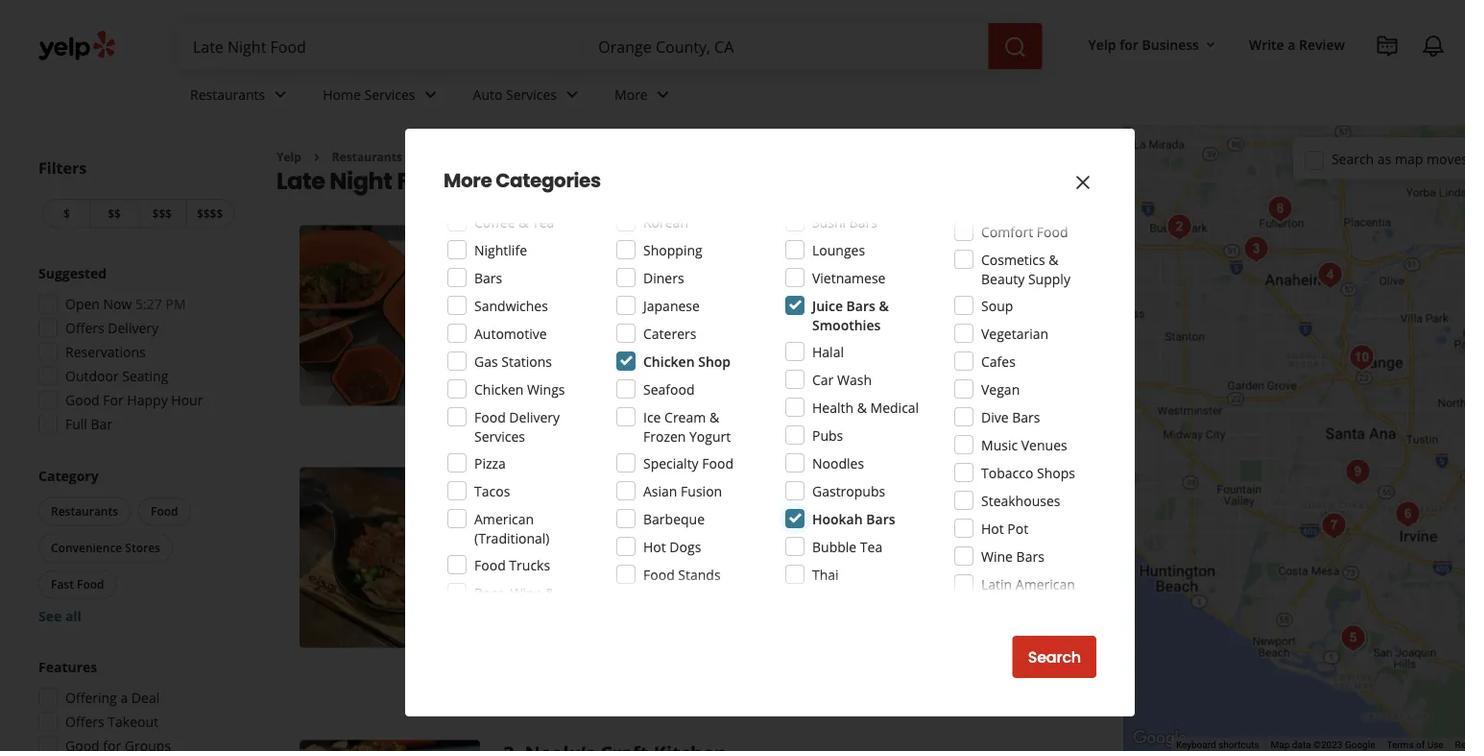 Task type: locate. For each thing, give the bounding box(es) containing it.
0 vertical spatial restaurants
[[190, 85, 265, 103]]

food down hot dogs
[[644, 565, 675, 584]]

shortcuts
[[1219, 739, 1260, 751]]

1 vertical spatial for
[[561, 586, 579, 604]]

restaurants left 24 chevron down v2 image
[[190, 85, 265, 103]]

car
[[813, 370, 834, 389]]

1 next image from the top
[[450, 304, 473, 327]]

delivery down open now 5:27 pm
[[108, 319, 159, 337]]

bar
[[91, 415, 113, 433]]

food delivery services
[[475, 408, 560, 445]]

wash
[[838, 370, 872, 389]]

delivery inside food delivery services
[[509, 408, 560, 426]]

1 vertical spatial outdoor
[[523, 400, 570, 416]]

3 24 chevron down v2 image from the left
[[652, 83, 675, 106]]

zhangliang
[[525, 225, 631, 252]]

for down open until midnight
[[561, 586, 579, 604]]

next image
[[450, 304, 473, 327], [450, 546, 473, 569]]

until up good for late night
[[543, 559, 571, 577]]

2 until from the top
[[543, 559, 571, 577]]

1 horizontal spatial late
[[929, 344, 955, 362]]

0 horizontal spatial a
[[120, 689, 128, 707]]

hot left pot
[[982, 519, 1005, 537]]

2 slideshow element from the top
[[300, 467, 481, 648]]

joey newport beach image
[[1335, 619, 1373, 658]]

map region
[[1002, 0, 1466, 751]]

auto
[[473, 85, 503, 103]]

1 vertical spatial more
[[444, 167, 492, 194]]

until
[[543, 317, 571, 335], [543, 559, 571, 577]]

24 chevron down v2 image right auto services on the top
[[561, 83, 584, 106]]

$$$$
[[197, 206, 223, 221]]

beer,
[[475, 584, 507, 602]]

5:27
[[136, 295, 162, 313]]

1 vertical spatial chicken
[[475, 380, 524, 398]]

0 vertical spatial good
[[65, 391, 100, 409]]

0 horizontal spatial night
[[756, 344, 788, 362]]

1 offers from the top
[[65, 319, 104, 337]]

ice
[[644, 408, 661, 426]]

terms
[[1388, 739, 1415, 751]]

food left burgers
[[397, 165, 453, 197]]

reviews) inside 'link'
[[661, 257, 712, 275]]

night
[[330, 165, 393, 197], [612, 586, 646, 604]]

yelp for yelp for business
[[1089, 35, 1117, 53]]

0 vertical spatial group
[[33, 264, 238, 440]]

1 horizontal spatial good
[[894, 344, 926, 362]]

2 late from the left
[[929, 344, 955, 362]]

1 vertical spatial next image
[[450, 546, 473, 569]]

1 vertical spatial until
[[543, 559, 571, 577]]

1 horizontal spatial yelp
[[1089, 35, 1117, 53]]

2 vertical spatial restaurants
[[51, 503, 118, 519]]

previous image
[[307, 304, 330, 327]]

korean up trucks
[[507, 530, 549, 546]]

noodles button
[[623, 286, 678, 306]]

for left the business
[[1120, 35, 1139, 53]]

open down sandwiches
[[504, 317, 540, 335]]

yelp left 16 chevron right v2 icon
[[277, 149, 301, 165]]

0 horizontal spatial good
[[65, 391, 100, 409]]

1 horizontal spatial a
[[1289, 35, 1296, 53]]

asian fusion
[[644, 482, 723, 500]]

plus
[[964, 616, 990, 635]]

0 horizontal spatial restaurants
[[51, 503, 118, 519]]

chicken down gas
[[475, 380, 524, 398]]

more categories
[[444, 167, 601, 194]]

good right craving on the right of the page
[[894, 344, 926, 362]]

1 horizontal spatial noodles
[[813, 454, 865, 472]]

good up full
[[65, 391, 100, 409]]

outdoor down reservations
[[65, 367, 119, 385]]

0 vertical spatial chicken
[[644, 352, 695, 370]]

0 vertical spatial more
[[615, 85, 648, 103]]

next image left sandwiches
[[450, 304, 473, 327]]

0 vertical spatial slideshow element
[[300, 225, 481, 406]]

food down chicken wings
[[475, 408, 506, 426]]

bars up latin american
[[1017, 547, 1045, 565]]

cafes
[[982, 352, 1016, 370]]

map
[[1272, 739, 1291, 751]]

1 night from the left
[[756, 344, 788, 362]]

16 info v2 image
[[1070, 176, 1086, 192]]

late down midnight
[[582, 586, 609, 604]]

seating
[[573, 400, 613, 416]]

comfort
[[982, 222, 1034, 241]]

yelp inside button
[[1089, 35, 1117, 53]]

noodles inside button
[[627, 288, 674, 304]]

0 horizontal spatial noodles
[[627, 288, 674, 304]]

slideshow element for 2
[[300, 467, 481, 648]]

services inside food delivery services
[[475, 427, 525, 445]]

0 vertical spatial offers
[[65, 319, 104, 337]]

1 vertical spatial yelp
[[277, 149, 301, 165]]

orange
[[458, 165, 544, 197]]

american up (traditional)
[[475, 510, 534, 528]]

24 chevron down v2 image
[[269, 83, 292, 106]]

pot
[[1008, 519, 1029, 537]]

latin
[[982, 575, 1013, 593]]

for
[[1120, 35, 1139, 53], [561, 586, 579, 604]]

search left the as
[[1332, 150, 1375, 168]]

zhangliang malatang - irvine image
[[300, 225, 481, 406]]

1 vertical spatial offers
[[65, 713, 104, 731]]

4.6 link
[[615, 497, 634, 518]]

yelp for business
[[1089, 35, 1200, 53]]

24 chevron down v2 image up ca
[[652, 83, 675, 106]]

group
[[33, 264, 238, 440], [35, 466, 238, 626], [33, 658, 238, 751]]

16 checkmark v2 image down chicken wings
[[504, 400, 519, 415]]

bars
[[850, 213, 878, 231], [475, 269, 503, 287], [847, 296, 876, 315], [1013, 408, 1041, 426], [867, 510, 896, 528], [1017, 547, 1045, 565]]

the up more link on the left of the page
[[607, 344, 627, 362]]

0 horizontal spatial all
[[65, 607, 82, 625]]

1 horizontal spatial korean
[[644, 213, 689, 231]]

the right on
[[896, 616, 917, 635]]

convenience stores button
[[38, 534, 173, 562]]

noodles down diners
[[627, 288, 674, 304]]

user actions element
[[1074, 24, 1466, 142]]

tacos los cholos - anaheim image
[[1312, 256, 1350, 294]]

of right the variety at the bottom left of the page
[[697, 616, 710, 635]]

cosmetics
[[982, 250, 1046, 269]]

cosmetics & beauty supply
[[982, 250, 1071, 288]]

good
[[65, 391, 100, 409], [523, 586, 557, 604]]

None search field
[[178, 23, 1047, 69]]

auto services
[[473, 85, 557, 103]]

0 horizontal spatial more
[[444, 167, 492, 194]]

& down open until midnight
[[546, 584, 556, 602]]

restaurants inside restaurants 'button'
[[51, 503, 118, 519]]

food inside food delivery services
[[475, 408, 506, 426]]

for for good
[[561, 586, 579, 604]]

1 late from the left
[[729, 344, 752, 362]]

late down 24 chevron down v2 image
[[277, 165, 325, 197]]

wine up "latin"
[[982, 547, 1013, 565]]

open inside group
[[65, 295, 100, 313]]

0 horizontal spatial delivery
[[108, 319, 159, 337]]

for inside button
[[1120, 35, 1139, 53]]

chicken wings
[[475, 380, 565, 398]]

all inside group
[[65, 607, 82, 625]]

4.3 link
[[615, 255, 634, 276]]

chinese button
[[504, 286, 557, 306]]

you're
[[803, 344, 842, 362]]

a left deal
[[120, 689, 128, 707]]

24 chevron down v2 image inside home services link
[[419, 83, 442, 106]]

next image left food trucks
[[450, 546, 473, 569]]

restaurants link right 16 chevron right v2 icon
[[332, 149, 402, 165]]

for for yelp
[[1120, 35, 1139, 53]]

services right 'home'
[[365, 85, 416, 103]]

bars down nightlife
[[475, 269, 503, 287]]

open down suggested on the top left of page
[[65, 295, 100, 313]]

0 vertical spatial of
[[697, 616, 710, 635]]

16 checkmark v2 image up spirits at the left of page
[[504, 587, 519, 603]]

all up good..."
[[589, 344, 603, 362]]

1 horizontal spatial all
[[589, 344, 603, 362]]

all right see
[[65, 607, 82, 625]]

search inside button
[[1029, 647, 1082, 668]]

1 horizontal spatial of
[[1417, 739, 1426, 751]]

late left cafes
[[929, 344, 955, 362]]

vietnamese
[[813, 269, 886, 287]]

1 horizontal spatial night
[[959, 344, 994, 362]]

tea right .
[[532, 213, 555, 231]]

chicken for chicken shop
[[644, 352, 695, 370]]

open down korean button on the left of page
[[504, 559, 540, 577]]

american down the wine bars
[[1016, 575, 1076, 593]]

1 vertical spatial search
[[1029, 647, 1082, 668]]

1 vertical spatial takeout
[[108, 713, 159, 731]]

seoul eats image
[[1262, 190, 1300, 228]]

& right 1
[[519, 213, 529, 231]]

0 horizontal spatial for
[[561, 586, 579, 604]]

restaurants up the convenience
[[51, 503, 118, 519]]

bars for wine bars
[[1017, 547, 1045, 565]]

& up "supply"
[[1049, 250, 1059, 269]]

good inside group
[[65, 391, 100, 409]]

24 chevron down v2 image inside more link
[[652, 83, 675, 106]]

night
[[756, 344, 788, 362], [959, 344, 994, 362]]

offers down "offering"
[[65, 713, 104, 731]]

0 horizontal spatial chicken
[[475, 380, 524, 398]]

delivery inside group
[[108, 319, 159, 337]]

24 chevron down v2 image left auto
[[419, 83, 442, 106]]

offers up reservations
[[65, 319, 104, 337]]

see all button
[[38, 607, 82, 625]]

1 horizontal spatial late
[[582, 586, 609, 604]]

outdoor inside group
[[65, 367, 119, 385]]

more inside more categories "dialog"
[[444, 167, 492, 194]]

24 chevron down v2 image for auto services
[[561, 83, 584, 106]]

1 horizontal spatial restaurants
[[190, 85, 265, 103]]

good down caterers
[[663, 344, 694, 362]]

2 next image from the top
[[450, 546, 473, 569]]

latin american
[[982, 575, 1076, 593]]

1 horizontal spatial night
[[612, 586, 646, 604]]

supply
[[1029, 269, 1071, 288]]

yelp left the business
[[1089, 35, 1117, 53]]

0 vertical spatial until
[[543, 317, 571, 335]]

1 vertical spatial group
[[35, 466, 238, 626]]

1 vertical spatial slideshow element
[[300, 467, 481, 648]]

1 horizontal spatial 24 chevron down v2 image
[[561, 83, 584, 106]]

bars for dive bars
[[1013, 408, 1041, 426]]

bcd tofu house image
[[1390, 495, 1428, 534]]

a right write
[[1289, 35, 1296, 53]]

map
[[1396, 150, 1424, 168]]

0 horizontal spatial korean
[[507, 530, 549, 546]]

bars for hookah bars
[[867, 510, 896, 528]]

misoolkwan oc image
[[300, 467, 481, 648]]

more inside more link
[[615, 85, 648, 103]]

restaurants link
[[175, 69, 308, 125], [332, 149, 402, 165]]

keyboard shortcuts button
[[1177, 738, 1260, 751]]

trucks
[[509, 556, 551, 574]]

juice
[[813, 296, 843, 315]]

2 vertical spatial group
[[33, 658, 238, 751]]

bars down gastropubs
[[867, 510, 896, 528]]

1 vertical spatial night
[[612, 586, 646, 604]]

0 vertical spatial yelp
[[1089, 35, 1117, 53]]

1 horizontal spatial the
[[628, 616, 648, 635]]

$$$$ button
[[186, 199, 234, 228]]

services up pizza
[[475, 427, 525, 445]]

2 horizontal spatial 24 chevron down v2 image
[[652, 83, 675, 106]]

1 horizontal spatial more
[[615, 85, 648, 103]]

search down "are"
[[1029, 647, 1082, 668]]

0 vertical spatial reviews)
[[661, 257, 712, 275]]

1 horizontal spatial good
[[523, 586, 557, 604]]

2 vertical spatial open
[[504, 559, 540, 577]]

offering a deal
[[65, 689, 160, 707]]

& up smoothies
[[879, 296, 889, 315]]

until up come
[[543, 317, 571, 335]]

0 vertical spatial a
[[1289, 35, 1296, 53]]

1 vertical spatial open
[[504, 317, 540, 335]]

stores
[[125, 540, 160, 556]]

1 vertical spatial a
[[120, 689, 128, 707]]

1 vertical spatial good
[[523, 586, 557, 604]]

full bar
[[65, 415, 113, 433]]

4.3 star rating image
[[504, 258, 607, 277]]

orimori japanese kitchen image
[[1340, 453, 1378, 491]]

takeout down seafood
[[648, 400, 693, 416]]

time
[[631, 344, 659, 362]]

0 vertical spatial open
[[65, 295, 100, 313]]

meals
[[786, 616, 823, 635]]

chicken shop
[[644, 352, 731, 370]]

& inside cosmetics & beauty supply
[[1049, 250, 1059, 269]]

see
[[38, 607, 62, 625]]

1 horizontal spatial hot
[[982, 519, 1005, 537]]

bars up smoothies
[[847, 296, 876, 315]]

0 vertical spatial american
[[475, 510, 534, 528]]

food up beer,
[[475, 556, 506, 574]]

restaurants right 16 chevron right v2 icon
[[332, 149, 402, 165]]

food stands
[[644, 565, 721, 584]]

until for 1
[[543, 317, 571, 335]]

outdoor for outdoor seating
[[65, 367, 119, 385]]

2 offers from the top
[[65, 713, 104, 731]]

.
[[515, 225, 520, 252]]

2 24 chevron down v2 image from the left
[[561, 83, 584, 106]]

& up yogurt
[[710, 408, 720, 426]]

delivery down wings
[[509, 408, 560, 426]]

1 vertical spatial restaurants link
[[332, 149, 402, 165]]

0 vertical spatial takeout
[[648, 400, 693, 416]]

zhangliang malatang - irvine link
[[525, 225, 798, 252]]

open for 1
[[504, 317, 540, 335]]

food right fast
[[77, 576, 104, 592]]

0 vertical spatial korean
[[644, 213, 689, 231]]

1 horizontal spatial chicken
[[644, 352, 695, 370]]

noodles link
[[623, 286, 678, 306]]

tea down hookah bars
[[861, 537, 883, 556]]

1 vertical spatial tea
[[861, 537, 883, 556]]

0 vertical spatial for
[[1120, 35, 1139, 53]]

the right in
[[628, 616, 648, 635]]

gastropubs
[[813, 482, 886, 500]]

more up ca
[[615, 85, 648, 103]]

0 horizontal spatial american
[[475, 510, 534, 528]]

wine down trucks
[[511, 584, 542, 602]]

2
[[504, 467, 515, 494]]

frozen
[[644, 427, 686, 445]]

0 horizontal spatial yelp
[[277, 149, 301, 165]]

night up in
[[612, 586, 646, 604]]

chicken for chicken wings
[[475, 380, 524, 398]]

yelp
[[1089, 35, 1117, 53], [277, 149, 301, 165]]

menu.
[[920, 616, 960, 635]]

noodles down pubs
[[813, 454, 865, 472]]

wine inside 'beer, wine & spirits'
[[511, 584, 542, 602]]

0 horizontal spatial wine
[[511, 584, 542, 602]]

0 vertical spatial noodles
[[627, 288, 674, 304]]

coffee
[[475, 213, 515, 231]]

0 vertical spatial late
[[277, 165, 325, 197]]

2:00
[[575, 317, 601, 335]]

korean up shopping
[[644, 213, 689, 231]]

fusion
[[681, 482, 723, 500]]

hot
[[982, 519, 1005, 537], [644, 537, 666, 556]]

bars right sushi
[[850, 213, 878, 231]]

korean inside button
[[507, 530, 549, 546]]

16 checkmark v2 image down seafood
[[629, 400, 644, 415]]

1 24 chevron down v2 image from the left
[[419, 83, 442, 106]]

night right 16 chevron right v2 icon
[[330, 165, 393, 197]]

bars up music venues
[[1013, 408, 1041, 426]]

night left if
[[756, 344, 788, 362]]

night left food
[[959, 344, 994, 362]]

0 vertical spatial outdoor
[[65, 367, 119, 385]]

wine bars
[[982, 547, 1045, 565]]

0 horizontal spatial outdoor
[[65, 367, 119, 385]]

reviews) for 2
[[668, 499, 720, 517]]

good up 'am' on the bottom left of the page
[[523, 586, 557, 604]]

search image
[[1004, 36, 1028, 59]]

takeout down deal
[[108, 713, 159, 731]]

food up stores
[[151, 503, 178, 519]]

late right spot
[[729, 344, 752, 362]]

of left use at the bottom of the page
[[1417, 739, 1426, 751]]

2 good from the left
[[894, 344, 926, 362]]

1 vertical spatial korean
[[507, 530, 549, 546]]

chicken up seafood
[[644, 352, 695, 370]]

hot left dogs
[[644, 537, 666, 556]]

0 horizontal spatial late
[[729, 344, 752, 362]]

services right auto
[[506, 85, 557, 103]]

1 slideshow element from the top
[[300, 225, 481, 406]]

16 chevron down v2 image
[[1204, 37, 1219, 53]]

24 chevron down v2 image for more
[[652, 83, 675, 106]]

group containing features
[[33, 658, 238, 751]]

outdoor down wings
[[523, 400, 570, 416]]

bars inside juice bars & smoothies
[[847, 296, 876, 315]]

more up "coffee"
[[444, 167, 492, 194]]

0 vertical spatial wine
[[982, 547, 1013, 565]]

0 horizontal spatial good
[[663, 344, 694, 362]]

noodles inside more categories "dialog"
[[813, 454, 865, 472]]

$$ button
[[90, 199, 138, 228]]

outdoor for outdoor seating
[[523, 400, 570, 416]]

cream
[[665, 408, 706, 426]]

1 vertical spatial all
[[65, 607, 82, 625]]

$$$
[[152, 206, 172, 221]]

16 checkmark v2 image
[[504, 400, 519, 415], [629, 400, 644, 415], [504, 587, 519, 603]]

takeout
[[648, 400, 693, 416], [108, 713, 159, 731]]

1 until from the top
[[543, 317, 571, 335]]

write a review link
[[1242, 27, 1354, 61]]

hookah bars
[[813, 510, 896, 528]]

0 vertical spatial next image
[[450, 304, 473, 327]]

16 chevron right v2 image
[[309, 150, 325, 165]]

services for home services
[[365, 85, 416, 103]]

1 vertical spatial restaurants
[[332, 149, 402, 165]]

1 horizontal spatial outdoor
[[523, 400, 570, 416]]

re link
[[1456, 739, 1466, 751]]

24 chevron down v2 image inside auto services link
[[561, 83, 584, 106]]

1 horizontal spatial search
[[1332, 150, 1375, 168]]

good for late night
[[523, 586, 646, 604]]

slideshow element
[[300, 225, 481, 406], [300, 467, 481, 648]]

0 vertical spatial search
[[1332, 150, 1375, 168]]

specialty
[[644, 454, 699, 472]]

hot for hot pot
[[982, 519, 1005, 537]]

0 horizontal spatial night
[[330, 165, 393, 197]]

notifications image
[[1423, 35, 1446, 58]]

restaurants link up "yelp" link
[[175, 69, 308, 125]]

1 vertical spatial delivery
[[509, 408, 560, 426]]

1 horizontal spatial for
[[1120, 35, 1139, 53]]

24 chevron down v2 image
[[419, 83, 442, 106], [561, 83, 584, 106], [652, 83, 675, 106]]

0 vertical spatial delivery
[[108, 319, 159, 337]]

offers
[[65, 319, 104, 337], [65, 713, 104, 731]]

chicken
[[644, 352, 695, 370], [475, 380, 524, 398]]

1 vertical spatial american
[[1016, 575, 1076, 593]]



Task type: vqa. For each thing, say whether or not it's contained in the screenshot.
Filters
yes



Task type: describe. For each thing, give the bounding box(es) containing it.
restaurants button
[[38, 497, 131, 526]]

2 horizontal spatial restaurants
[[332, 149, 402, 165]]

category
[[38, 467, 99, 485]]

dive bars
[[982, 408, 1041, 426]]

happy
[[127, 391, 168, 409]]

data
[[1293, 739, 1312, 751]]

dive
[[982, 408, 1009, 426]]

pm
[[166, 295, 186, 313]]

health & medical
[[813, 398, 920, 416]]

more link
[[599, 69, 690, 125]]

sushi bars
[[813, 213, 878, 231]]

use
[[1428, 739, 1444, 751]]

& inside ice cream & frozen yogurt
[[710, 408, 720, 426]]

0 horizontal spatial late
[[277, 165, 325, 197]]

good for happy hour
[[65, 391, 203, 409]]

(65 reviews) link
[[638, 255, 712, 276]]

bubble
[[813, 537, 857, 556]]

on
[[876, 616, 893, 635]]

offers delivery
[[65, 319, 159, 337]]

services for auto services
[[506, 85, 557, 103]]

county,
[[549, 165, 640, 197]]

0 vertical spatial all
[[589, 344, 603, 362]]

home services link
[[308, 69, 458, 125]]

ice cream & frozen yogurt
[[644, 408, 731, 445]]

search for search
[[1029, 647, 1082, 668]]

tobacco
[[982, 464, 1034, 482]]

reviews) for 1
[[661, 257, 712, 275]]

good for good for happy hour
[[65, 391, 100, 409]]

1 good from the left
[[663, 344, 694, 362]]

4.3
[[615, 257, 634, 275]]

group containing suggested
[[33, 264, 238, 440]]

late night food orange county, ca
[[277, 165, 678, 197]]

google image
[[1129, 726, 1192, 751]]

delivery for offers delivery
[[108, 319, 159, 337]]

moves
[[1428, 150, 1466, 168]]

nguyen's kitchen image
[[1344, 339, 1382, 377]]

am
[[537, 616, 557, 635]]

more for more
[[615, 85, 648, 103]]

more categories dialog
[[0, 0, 1466, 751]]

next image for 1
[[450, 304, 473, 327]]

nice
[[525, 363, 550, 381]]

anjin image
[[1316, 507, 1354, 545]]

food right the comfort
[[1037, 222, 1069, 241]]

24 chevron down v2 image for home services
[[419, 83, 442, 106]]

outdoor seating
[[65, 367, 168, 385]]

4.6
[[615, 499, 634, 517]]

good for good for late night
[[523, 586, 557, 604]]

offered
[[827, 616, 873, 635]]

caterers
[[644, 324, 697, 342]]

korean inside more categories "dialog"
[[644, 213, 689, 231]]

delivery for food delivery services
[[509, 408, 560, 426]]

korean link
[[504, 529, 553, 548]]

& down wash
[[858, 398, 867, 416]]

categories
[[496, 167, 601, 194]]

food button
[[138, 497, 191, 526]]

misoolkwan oc
[[525, 467, 673, 494]]

0 vertical spatial restaurants link
[[175, 69, 308, 125]]

bars for juice bars & smoothies
[[847, 296, 876, 315]]

0 horizontal spatial takeout
[[108, 713, 159, 731]]

16 speech v2 image
[[504, 346, 519, 361]]

©2023
[[1314, 739, 1343, 751]]

food trucks
[[475, 556, 551, 574]]

4.6 star rating image
[[504, 500, 607, 519]]

write a review
[[1250, 35, 1346, 53]]

stations
[[502, 352, 552, 370]]

more for more categories
[[444, 167, 492, 194]]

business categories element
[[175, 69, 1466, 125]]

music
[[982, 436, 1018, 454]]

midnight
[[575, 559, 630, 577]]

a for write
[[1289, 35, 1296, 53]]

neelu's craft kitchen image
[[1238, 230, 1276, 269]]

previous image
[[307, 546, 330, 569]]

craving
[[845, 344, 890, 362]]

tacos
[[475, 482, 510, 500]]

are
[[1024, 616, 1045, 635]]

malatang
[[636, 225, 726, 252]]

bars for sushi bars
[[850, 213, 878, 231]]

0 horizontal spatial tea
[[532, 213, 555, 231]]

good..."
[[554, 363, 601, 381]]

shopping
[[644, 241, 703, 259]]

chinese
[[507, 288, 553, 304]]

american inside 'american (traditional)'
[[475, 510, 534, 528]]

food inside fast food button
[[77, 576, 104, 592]]

yelp link
[[277, 149, 301, 165]]

pizza
[[475, 454, 506, 472]]

filters
[[38, 158, 87, 178]]

16 checkmark v2 image for takeout
[[629, 400, 644, 415]]

nightlife
[[475, 241, 527, 259]]

1 vertical spatial of
[[1417, 739, 1426, 751]]

offers for offers takeout
[[65, 713, 104, 731]]

& inside 'beer, wine & spirits'
[[546, 584, 556, 602]]

$$
[[108, 206, 121, 221]]

group containing category
[[35, 466, 238, 626]]

16 checkmark v2 image for outdoor seating
[[504, 400, 519, 415]]

seating
[[122, 367, 168, 385]]

automotive
[[475, 324, 547, 342]]

1 vertical spatial late
[[582, 586, 609, 604]]

convenience stores
[[51, 540, 160, 556]]

ca
[[645, 165, 678, 197]]

open for 2
[[504, 559, 540, 577]]

comforting
[[714, 616, 783, 635]]

next image for 2
[[450, 546, 473, 569]]

home services
[[323, 85, 416, 103]]

slideshow element for 1
[[300, 225, 481, 406]]

yelp for "yelp" link
[[277, 149, 301, 165]]

pubs
[[813, 426, 844, 444]]

"we
[[525, 344, 547, 362]]

1 horizontal spatial american
[[1016, 575, 1076, 593]]

1 horizontal spatial wine
[[982, 547, 1013, 565]]

search button
[[1013, 636, 1097, 678]]

(929
[[638, 499, 665, 517]]

"i
[[525, 616, 533, 635]]

until for 2
[[543, 559, 571, 577]]

search for search as map moves
[[1332, 150, 1375, 168]]

fast food
[[51, 576, 104, 592]]

2 horizontal spatial the
[[896, 616, 917, 635]]

projects image
[[1377, 35, 1400, 58]]

yogurt
[[690, 427, 731, 445]]

offers for offers delivery
[[65, 319, 104, 337]]

1 horizontal spatial restaurants link
[[332, 149, 402, 165]]

chinese link
[[504, 286, 557, 306]]

suggested
[[38, 264, 107, 282]]

sushi
[[813, 213, 846, 231]]

sandwiches
[[475, 296, 548, 315]]

barbeque
[[644, 510, 705, 528]]

& inside juice bars & smoothies
[[879, 296, 889, 315]]

close image
[[1072, 171, 1095, 194]]

hot for hot dogs
[[644, 537, 666, 556]]

food
[[997, 344, 1028, 362]]

they
[[994, 616, 1021, 635]]

2 night from the left
[[959, 344, 994, 362]]

terms of use
[[1388, 739, 1444, 751]]

0 horizontal spatial the
[[607, 344, 627, 362]]

hour
[[171, 391, 203, 409]]

restaurants inside business categories 'element'
[[190, 85, 265, 103]]

food down yogurt
[[703, 454, 734, 472]]

misoolkwan oc link
[[525, 467, 673, 494]]

keyboard shortcuts
[[1177, 739, 1260, 751]]

soup
[[982, 296, 1014, 315]]

1 horizontal spatial takeout
[[648, 400, 693, 416]]

16 checkmark v2 image for good for late night
[[504, 587, 519, 603]]

more
[[605, 363, 640, 381]]

see all
[[38, 607, 82, 625]]

diners
[[644, 269, 685, 287]]

variety
[[652, 616, 694, 635]]

misoolkwan oc image
[[1161, 208, 1199, 246]]

seafood
[[644, 380, 695, 398]]

0 horizontal spatial of
[[697, 616, 710, 635]]

shops
[[1038, 464, 1076, 482]]

outdoor seating
[[523, 400, 613, 416]]

coffee & tea
[[475, 213, 555, 231]]

food inside food button
[[151, 503, 178, 519]]

a for offering
[[120, 689, 128, 707]]

re
[[1456, 739, 1466, 751]]

american (traditional)
[[475, 510, 550, 547]]



